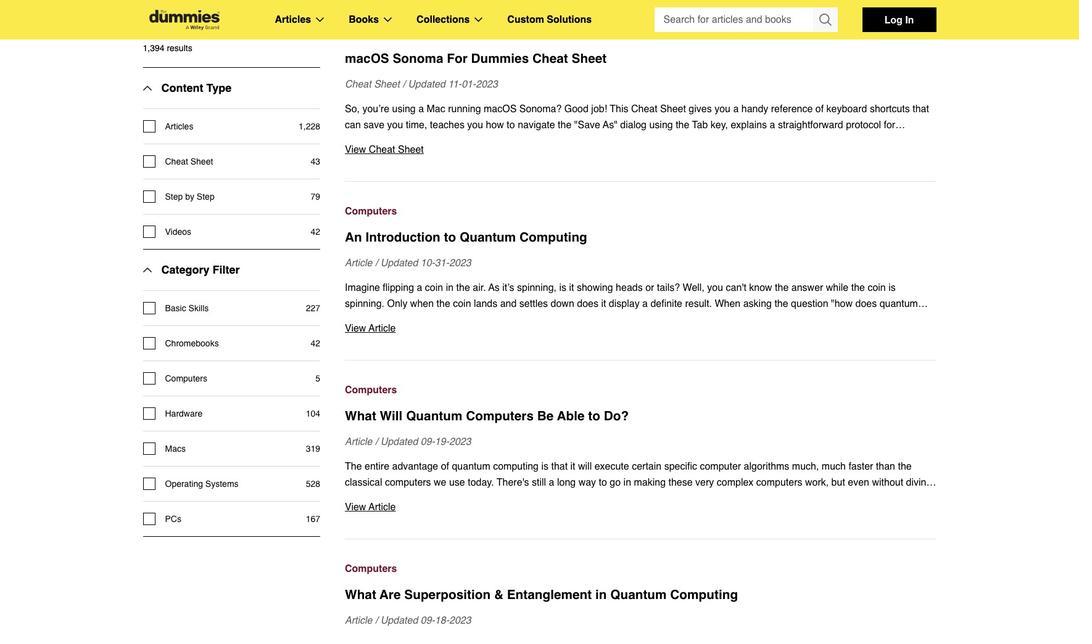 Task type: vqa. For each thing, say whether or not it's contained in the screenshot.


Task type: locate. For each thing, give the bounding box(es) containing it.
computers link
[[345, 204, 936, 220], [345, 383, 936, 399], [345, 562, 936, 578]]

using
[[392, 104, 416, 115], [649, 120, 673, 131]]

the left tab
[[676, 120, 690, 131]]

0 vertical spatial quantum
[[460, 230, 516, 245]]

2 what from the top
[[345, 588, 376, 603]]

1 vertical spatial view article
[[345, 502, 396, 513]]

type
[[206, 81, 232, 94]]

about
[[659, 136, 684, 147]]

0 horizontal spatial how
[[426, 136, 444, 147]]

1,228
[[299, 122, 320, 131]]

tells
[[387, 136, 405, 147]]

category
[[161, 264, 210, 276]]

you down time,
[[408, 136, 423, 147]]

superposition
[[404, 588, 491, 603]]

quantum inside what will quantum computers be able to do? link
[[406, 409, 463, 424]]

how down the teaches
[[426, 136, 444, 147]]

1 horizontal spatial macos
[[484, 104, 517, 115]]

43
[[311, 157, 320, 167]]

view article
[[345, 323, 396, 334], [345, 502, 396, 513]]

macos up cds
[[484, 104, 517, 115]]

article for are
[[345, 616, 372, 627]]

what left are
[[345, 588, 376, 603]]

cheat
[[533, 51, 568, 66], [345, 79, 371, 90], [631, 104, 658, 115], [369, 144, 395, 156], [165, 157, 188, 167]]

Search for articles and books text field
[[654, 7, 814, 32]]

1 vertical spatial filter
[[213, 264, 240, 276]]

1 vertical spatial computing
[[670, 588, 738, 603]]

updated for are
[[381, 616, 418, 627]]

1 vertical spatial computers link
[[345, 383, 936, 399]]

of
[[816, 104, 824, 115]]

1 horizontal spatial computing
[[670, 588, 738, 603]]

computers up hardware at the left bottom of page
[[165, 374, 207, 384]]

sonoma
[[393, 51, 443, 66]]

1 horizontal spatial how
[[486, 120, 504, 131]]

log in link
[[862, 7, 936, 32]]

computers up are
[[345, 564, 397, 575]]

view inside the so, you're using a mac running macos sonoma? good job! this cheat sheet gives you a handy reference of keyboard shortcuts that can save you time, teaches you how to navigate the "save as" dialog using the tab key, explains a straightforward protocol for backups, tells you how to burn cds from the music app, and warns you about six moves to avoid at all costs. view cheat sheet
[[345, 144, 366, 156]]

music
[[541, 136, 567, 147]]

1 vertical spatial 09-
[[421, 616, 435, 627]]

1 computers link from the top
[[345, 204, 936, 220]]

1 step from the left
[[165, 192, 183, 202]]

0 vertical spatial view
[[345, 144, 366, 156]]

1 vertical spatial quantum
[[406, 409, 463, 424]]

results
[[167, 43, 192, 53]]

cheat down custom solutions 'link'
[[533, 51, 568, 66]]

1 vertical spatial view article link
[[345, 500, 936, 516]]

articles left open article categories image
[[275, 14, 311, 25]]

what for what are superposition & entanglement in quantum computing
[[345, 588, 376, 603]]

computers for what are superposition & entanglement in quantum computing
[[345, 564, 397, 575]]

computing
[[520, 230, 587, 245], [670, 588, 738, 603]]

step left by
[[165, 192, 183, 202]]

2023 down superposition
[[449, 616, 471, 627]]

1 horizontal spatial the
[[558, 120, 572, 131]]

you up key,
[[715, 104, 731, 115]]

macos
[[345, 51, 389, 66], [484, 104, 517, 115]]

basic
[[165, 304, 186, 313]]

using up time,
[[392, 104, 416, 115]]

1 horizontal spatial step
[[197, 192, 215, 202]]

2 09- from the top
[[421, 616, 435, 627]]

0 horizontal spatial step
[[165, 192, 183, 202]]

the up music
[[558, 120, 572, 131]]

0 vertical spatial 42
[[311, 227, 320, 237]]

step right by
[[197, 192, 215, 202]]

article for introduction
[[345, 258, 372, 269]]

view article link for what will quantum computers be able to do?
[[345, 500, 936, 516]]

2 horizontal spatial a
[[770, 120, 775, 131]]

1 view article from the top
[[345, 323, 396, 334]]

articles for books
[[275, 14, 311, 25]]

1 horizontal spatial articles
[[275, 14, 311, 25]]

job!
[[591, 104, 607, 115]]

save
[[364, 120, 384, 131]]

0 vertical spatial view article link
[[345, 321, 936, 337]]

step by step
[[165, 192, 215, 202]]

sheet down solutions
[[572, 51, 607, 66]]

view article link for an introduction to quantum computing
[[345, 321, 936, 337]]

computers up will
[[345, 385, 397, 396]]

filter up 1,394
[[143, 17, 170, 30]]

open collections list image
[[475, 17, 483, 22]]

computers link for what are superposition & entanglement in quantum computing
[[345, 562, 936, 578]]

quantum
[[460, 230, 516, 245], [406, 409, 463, 424], [610, 588, 667, 603]]

an
[[345, 230, 362, 245]]

2 view article from the top
[[345, 502, 396, 513]]

computers
[[345, 206, 397, 217], [165, 374, 207, 384], [345, 385, 397, 396], [466, 409, 534, 424], [345, 564, 397, 575]]

custom solutions link
[[507, 12, 592, 28]]

to down the teaches
[[447, 136, 455, 147]]

a left mac
[[419, 104, 424, 115]]

you're
[[363, 104, 389, 115]]

2 vertical spatial quantum
[[610, 588, 667, 603]]

cheat down save
[[369, 144, 395, 156]]

1 view from the top
[[345, 144, 366, 156]]

what left will
[[345, 409, 376, 424]]

2 vertical spatial view
[[345, 502, 366, 513]]

reference
[[771, 104, 813, 115]]

1 vertical spatial view
[[345, 323, 366, 334]]

warns
[[611, 136, 637, 147]]

articles up cheat sheet
[[165, 122, 193, 131]]

2023 for quantum
[[449, 437, 471, 448]]

1 42 from the top
[[311, 227, 320, 237]]

1 horizontal spatial using
[[649, 120, 673, 131]]

operating systems
[[165, 479, 239, 489]]

104
[[306, 409, 320, 419]]

so, you're using a mac running macos sonoma? good job! this cheat sheet gives you a handy reference of keyboard shortcuts that can save you time, teaches you how to navigate the "save as" dialog using the tab key, explains a straightforward protocol for backups, tells you how to burn cds from the music app, and warns you about six moves to avoid at all costs. view cheat sheet
[[345, 104, 929, 156]]

3 computers link from the top
[[345, 562, 936, 578]]

chromebooks
[[165, 339, 219, 349]]

a up the at
[[770, 120, 775, 131]]

09- for superposition
[[421, 616, 435, 627]]

updated for will
[[381, 437, 418, 448]]

0 vertical spatial using
[[392, 104, 416, 115]]

sheet inside 'link'
[[572, 51, 607, 66]]

dialog
[[620, 120, 647, 131]]

cookie consent banner dialog
[[0, 592, 1079, 637]]

computers link up what will quantum computers be able to do? link
[[345, 383, 936, 399]]

group
[[654, 7, 838, 32]]

1 what from the top
[[345, 409, 376, 424]]

sheet
[[572, 51, 607, 66], [374, 79, 400, 90], [660, 104, 686, 115], [398, 144, 424, 156], [191, 157, 213, 167]]

2 computers link from the top
[[345, 383, 936, 399]]

2023
[[476, 79, 498, 90], [449, 258, 471, 269], [449, 437, 471, 448], [449, 616, 471, 627]]

1 vertical spatial articles
[[165, 122, 193, 131]]

how
[[486, 120, 504, 131], [426, 136, 444, 147]]

to left 'avoid' at the top
[[733, 136, 741, 147]]

0 horizontal spatial macos
[[345, 51, 389, 66]]

2 view from the top
[[345, 323, 366, 334]]

2 view article link from the top
[[345, 500, 936, 516]]

0 vertical spatial articles
[[275, 14, 311, 25]]

cheat up dialog
[[631, 104, 658, 115]]

09- for quantum
[[421, 437, 435, 448]]

running
[[448, 104, 481, 115]]

a left handy
[[733, 104, 739, 115]]

updated down introduction
[[381, 258, 418, 269]]

2023 for superposition
[[449, 616, 471, 627]]

open article categories image
[[316, 17, 324, 22]]

log in
[[885, 14, 914, 25]]

you up the 'tells' at the top of page
[[387, 120, 403, 131]]

5
[[315, 374, 320, 384]]

computers inside what will quantum computers be able to do? link
[[466, 409, 534, 424]]

the down navigate at the top of the page
[[525, 136, 539, 147]]

shortcuts
[[870, 104, 910, 115]]

skills
[[189, 304, 209, 313]]

0 vertical spatial 09-
[[421, 437, 435, 448]]

a
[[419, 104, 424, 115], [733, 104, 739, 115], [770, 120, 775, 131]]

cheat sheet / updated 11-01-2023
[[345, 79, 498, 90]]

/
[[403, 79, 405, 90], [375, 258, 378, 269], [375, 437, 378, 448], [375, 616, 378, 627]]

filter
[[143, 17, 170, 30], [213, 264, 240, 276]]

updated down are
[[381, 616, 418, 627]]

category filter
[[161, 264, 240, 276]]

0 horizontal spatial articles
[[165, 122, 193, 131]]

can
[[345, 120, 361, 131]]

open book categories image
[[384, 17, 392, 22]]

dummies
[[471, 51, 529, 66]]

view article for what
[[345, 502, 396, 513]]

3 view from the top
[[345, 502, 366, 513]]

2 vertical spatial computers link
[[345, 562, 936, 578]]

and
[[592, 136, 608, 147]]

1 vertical spatial using
[[649, 120, 673, 131]]

view
[[345, 144, 366, 156], [345, 323, 366, 334], [345, 502, 366, 513]]

0 vertical spatial view article
[[345, 323, 396, 334]]

0 vertical spatial computers link
[[345, 204, 936, 220]]

227
[[306, 304, 320, 313]]

are
[[380, 588, 401, 603]]

the
[[558, 120, 572, 131], [676, 120, 690, 131], [525, 136, 539, 147]]

2023 down what will quantum computers be able to do?
[[449, 437, 471, 448]]

computers up an
[[345, 206, 397, 217]]

articles for 1,228
[[165, 122, 193, 131]]

42 down "79"
[[311, 227, 320, 237]]

computers link up an introduction to quantum computing link
[[345, 204, 936, 220]]

1 vertical spatial 42
[[311, 339, 320, 349]]

2 42 from the top
[[311, 339, 320, 349]]

an introduction to quantum computing link
[[345, 228, 936, 247]]

0 vertical spatial computing
[[520, 230, 587, 245]]

computers left be
[[466, 409, 534, 424]]

1 vertical spatial macos
[[484, 104, 517, 115]]

all
[[781, 136, 791, 147]]

will
[[380, 409, 403, 424]]

0 horizontal spatial filter
[[143, 17, 170, 30]]

good
[[564, 104, 589, 115]]

1 view article link from the top
[[345, 321, 936, 337]]

mac
[[427, 104, 445, 115]]

0 vertical spatial what
[[345, 409, 376, 424]]

1 horizontal spatial filter
[[213, 264, 240, 276]]

2023 for to
[[449, 258, 471, 269]]

2023 down an introduction to quantum computing
[[449, 258, 471, 269]]

42 down the 227 on the top of page
[[311, 339, 320, 349]]

macos down macos
[[345, 51, 389, 66]]

0 horizontal spatial computing
[[520, 230, 587, 245]]

0 vertical spatial macos
[[345, 51, 389, 66]]

updated down will
[[381, 437, 418, 448]]

so,
[[345, 104, 360, 115]]

you
[[715, 104, 731, 115], [387, 120, 403, 131], [467, 120, 483, 131], [408, 136, 423, 147], [640, 136, 656, 147]]

0 horizontal spatial a
[[419, 104, 424, 115]]

42 for videos
[[311, 227, 320, 237]]

0 horizontal spatial using
[[392, 104, 416, 115]]

filter right the category
[[213, 264, 240, 276]]

using up about
[[649, 120, 673, 131]]

/ for are
[[375, 616, 378, 627]]

books
[[349, 14, 379, 25]]

0 vertical spatial how
[[486, 120, 504, 131]]

1 vertical spatial what
[[345, 588, 376, 603]]

01-
[[462, 79, 476, 90]]

able
[[557, 409, 585, 424]]

how up cds
[[486, 120, 504, 131]]

1 09- from the top
[[421, 437, 435, 448]]

cheat up step by step
[[165, 157, 188, 167]]

view article link
[[345, 321, 936, 337], [345, 500, 936, 516]]

computers link up what are superposition & entanglement in quantum computing link
[[345, 562, 936, 578]]

/ for will
[[375, 437, 378, 448]]



Task type: describe. For each thing, give the bounding box(es) containing it.
protocol
[[846, 120, 881, 131]]

sheet left gives
[[660, 104, 686, 115]]

teaches
[[430, 120, 465, 131]]

1,394 results
[[143, 43, 192, 53]]

2 horizontal spatial the
[[676, 120, 690, 131]]

computers link for an introduction to quantum computing
[[345, 204, 936, 220]]

computers for an introduction to quantum computing
[[345, 206, 397, 217]]

2 step from the left
[[197, 192, 215, 202]]

updated for introduction
[[381, 258, 418, 269]]

basic skills
[[165, 304, 209, 313]]

sheet up step by step
[[191, 157, 213, 167]]

costs.
[[794, 136, 820, 147]]

logo image
[[143, 10, 226, 30]]

macos
[[345, 27, 378, 38]]

what for what will quantum computers be able to do?
[[345, 409, 376, 424]]

do?
[[604, 409, 629, 424]]

to up 31-
[[444, 230, 456, 245]]

solutions
[[547, 14, 592, 25]]

0 horizontal spatial the
[[525, 136, 539, 147]]

0 vertical spatial filter
[[143, 17, 170, 30]]

1 vertical spatial how
[[426, 136, 444, 147]]

macos inside the so, you're using a mac running macos sonoma? good job! this cheat sheet gives you a handy reference of keyboard shortcuts that can save you time, teaches you how to navigate the "save as" dialog using the tab key, explains a straightforward protocol for backups, tells you how to burn cds from the music app, and warns you about six moves to avoid at all costs. view cheat sheet
[[484, 104, 517, 115]]

this
[[610, 104, 629, 115]]

macos inside 'link'
[[345, 51, 389, 66]]

sheet down time,
[[398, 144, 424, 156]]

pcs
[[165, 515, 181, 525]]

hardware
[[165, 409, 203, 419]]

you up burn
[[467, 120, 483, 131]]

1,394
[[143, 43, 164, 53]]

article / updated 09-18-2023
[[345, 616, 471, 627]]

gives
[[689, 104, 712, 115]]

burn
[[458, 136, 478, 147]]

content type
[[161, 81, 232, 94]]

explains
[[731, 120, 767, 131]]

42 for chromebooks
[[311, 339, 320, 349]]

what are superposition & entanglement in quantum computing link
[[345, 586, 936, 605]]

what are superposition & entanglement in quantum computing
[[345, 588, 738, 603]]

macos sonoma for dummies cheat sheet
[[345, 51, 607, 66]]

macs
[[165, 444, 186, 454]]

filter results
[[143, 17, 213, 30]]

cheat up so, on the top of the page
[[345, 79, 371, 90]]

to left 'do?'
[[588, 409, 600, 424]]

macos sonoma for dummies cheat sheet link
[[345, 49, 936, 68]]

1 horizontal spatial a
[[733, 104, 739, 115]]

an introduction to quantum computing
[[345, 230, 587, 245]]

cheat inside 'link'
[[533, 51, 568, 66]]

systems
[[205, 479, 239, 489]]

167
[[306, 515, 320, 525]]

log
[[885, 14, 903, 25]]

content type button
[[143, 68, 232, 109]]

operating
[[165, 479, 203, 489]]

results
[[173, 17, 213, 30]]

be
[[537, 409, 554, 424]]

moves
[[701, 136, 730, 147]]

2023 down macos sonoma for dummies cheat sheet
[[476, 79, 498, 90]]

sonoma?
[[519, 104, 562, 115]]

that
[[913, 104, 929, 115]]

&
[[494, 588, 504, 603]]

"save
[[574, 120, 600, 131]]

sheet up you're
[[374, 79, 400, 90]]

31-
[[435, 258, 449, 269]]

macos link
[[345, 25, 936, 41]]

backups,
[[345, 136, 384, 147]]

avoid
[[744, 136, 768, 147]]

app,
[[570, 136, 589, 147]]

10-
[[421, 258, 435, 269]]

time,
[[406, 120, 427, 131]]

straightforward
[[778, 120, 843, 131]]

content
[[161, 81, 203, 94]]

/ for introduction
[[375, 258, 378, 269]]

tab
[[692, 120, 708, 131]]

11-
[[448, 79, 462, 90]]

view for what
[[345, 502, 366, 513]]

what will quantum computers be able to do? link
[[345, 407, 936, 426]]

view article for an
[[345, 323, 396, 334]]

what will quantum computers be able to do?
[[345, 409, 629, 424]]

you down dialog
[[640, 136, 656, 147]]

79
[[311, 192, 320, 202]]

handy
[[742, 104, 769, 115]]

category filter button
[[143, 250, 240, 291]]

quantum inside an introduction to quantum computing link
[[460, 230, 516, 245]]

key,
[[711, 120, 728, 131]]

introduction
[[366, 230, 441, 245]]

18-
[[435, 616, 449, 627]]

cheat sheet
[[165, 157, 213, 167]]

keyboard
[[827, 104, 867, 115]]

navigate
[[518, 120, 555, 131]]

computers for what will quantum computers be able to do?
[[345, 385, 397, 396]]

view for an
[[345, 323, 366, 334]]

for
[[447, 51, 468, 66]]

computers link for what will quantum computers be able to do?
[[345, 383, 936, 399]]

article / updated 09-19-2023
[[345, 437, 471, 448]]

view cheat sheet link
[[345, 142, 936, 158]]

filter inside dropdown button
[[213, 264, 240, 276]]

as"
[[603, 120, 618, 131]]

article / updated 10-31-2023
[[345, 258, 471, 269]]

319
[[306, 444, 320, 454]]

article for will
[[345, 437, 372, 448]]

quantum inside what are superposition & entanglement in quantum computing link
[[610, 588, 667, 603]]

in
[[905, 14, 914, 25]]

cds
[[481, 136, 500, 147]]

updated up mac
[[408, 79, 445, 90]]

at
[[770, 136, 779, 147]]

six
[[686, 136, 698, 147]]

for
[[884, 120, 896, 131]]

collections
[[417, 14, 470, 25]]

to up from
[[507, 120, 515, 131]]

in
[[596, 588, 607, 603]]

custom
[[507, 14, 544, 25]]

videos
[[165, 227, 191, 237]]



